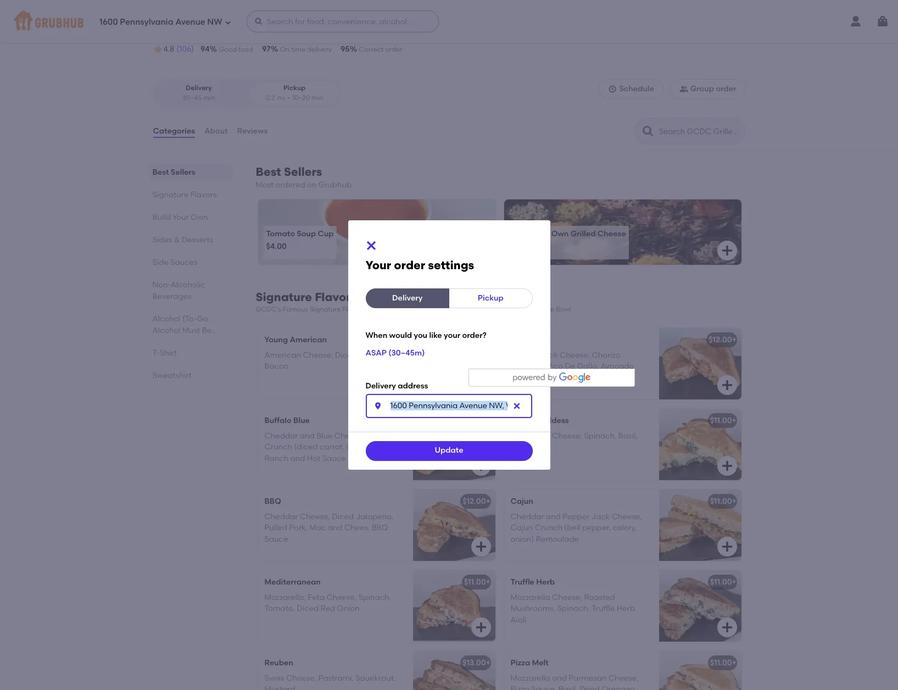 Task type: locate. For each thing, give the bounding box(es) containing it.
$11.00 for mozzarella cheese, spinach, basil, pesto
[[710, 416, 732, 425]]

1 vertical spatial avenue
[[235, 28, 262, 38]]

best inside tab
[[152, 168, 169, 177]]

build inside button
[[512, 229, 531, 238]]

0 vertical spatial herb
[[536, 577, 555, 587]]

crumble,
[[511, 362, 545, 371]]

0 horizontal spatial pepper
[[511, 351, 538, 360]]

pennsylvania inside "main navigation" navigation
[[120, 17, 173, 27]]

delivery up a
[[392, 294, 423, 303]]

non-alcoholic beverages tab
[[152, 279, 229, 302]]

1 vertical spatial spinach,
[[359, 593, 391, 602]]

and up remoulade
[[546, 512, 561, 521]]

flavors inside tab
[[191, 190, 217, 200]]

sellers up on
[[284, 165, 322, 179]]

like
[[429, 331, 442, 340]]

$11.00 +
[[464, 335, 491, 344], [464, 416, 491, 425], [710, 416, 737, 425], [710, 497, 737, 506], [464, 577, 491, 587], [710, 577, 737, 587], [710, 658, 737, 667]]

1 horizontal spatial flavors
[[315, 290, 357, 304]]

own
[[191, 213, 208, 222], [552, 229, 569, 238]]

2 vertical spatial order
[[394, 258, 425, 272]]

diced inside the american cheese, diced tomato, bacon
[[335, 351, 357, 360]]

sellers inside best sellers most ordered on grubhub
[[284, 165, 322, 179]]

beverages
[[152, 292, 192, 301]]

(202)
[[286, 28, 305, 38]]

0 vertical spatial $12.00
[[709, 335, 732, 344]]

schedule
[[619, 84, 654, 93]]

min right 30–45
[[203, 94, 215, 101]]

cheddar down "buffalo blue"
[[265, 431, 298, 441]]

own inside tab
[[191, 213, 208, 222]]

2 horizontal spatial cheese
[[598, 229, 626, 238]]

crunch up remoulade
[[535, 523, 563, 533]]

cheese, inside mozzarella and parmesan cheese, pizza sauce, basil, dried oregano
[[609, 674, 639, 683]]

sauce down "carrot,"
[[322, 454, 346, 463]]

pickup button
[[449, 289, 533, 308]]

mac inside the "signature flavors gcdc's famous signature flavors: available as a grilled cheese, patty melt, or mac & cheese bowl."
[[508, 306, 522, 313]]

1 horizontal spatial best
[[256, 165, 281, 179]]

1 vertical spatial tomato,
[[265, 604, 295, 613]]

crema
[[511, 373, 537, 382]]

min
[[203, 94, 215, 101], [312, 94, 324, 101]]

american up 'bacon'
[[265, 351, 301, 360]]

american
[[290, 335, 327, 344], [265, 351, 301, 360]]

0 vertical spatial mac
[[508, 306, 522, 313]]

cheese, inside the american cheese, diced tomato, bacon
[[303, 351, 333, 360]]

1 vertical spatial celery,
[[613, 523, 637, 533]]

0 horizontal spatial best
[[152, 168, 169, 177]]

0 vertical spatial &
[[174, 235, 180, 245]]

1 vertical spatial pepper
[[563, 512, 590, 521]]

build inside tab
[[152, 213, 171, 222]]

signature for signature flavors
[[152, 190, 189, 200]]

signature
[[152, 190, 189, 200], [256, 290, 312, 304], [310, 306, 341, 313]]

t-shirt tab
[[152, 347, 229, 359]]

and inside cheddar cheese, diced jalapeno, pulled pork, mac and chees, bbq sauce
[[328, 523, 343, 533]]

2 pizza from the top
[[511, 685, 530, 690]]

avenue inside 1730 pennsylvania avenue nw • (202) 393-4232 • fees
[[235, 28, 262, 38]]

0 vertical spatial bbq
[[265, 497, 281, 506]]

jack up pepper,
[[592, 512, 610, 521]]

pizza left melt
[[511, 658, 530, 667]]

1 vertical spatial herb
[[617, 604, 635, 613]]

1 horizontal spatial jack
[[592, 512, 610, 521]]

grilled
[[205, 2, 257, 20], [571, 229, 596, 238], [414, 306, 435, 313]]

+ for mozzarella cheese, spinach, basil, pesto
[[732, 416, 737, 425]]

cheese, inside the cheddar and pepper jack cheese, cajun crunch (bell pepper, celery, onion) remoulade
[[612, 512, 642, 521]]

1 horizontal spatial min
[[312, 94, 324, 101]]

0 vertical spatial diced
[[335, 351, 357, 360]]

and up the 'sauce,'
[[552, 674, 567, 683]]

cheddar and blue cheese, buffalo crunch (diced carrot, celery, onion), ranch and hot sauce
[[265, 431, 398, 463]]

bacon
[[265, 362, 289, 371]]

jalapeno,
[[356, 512, 394, 521]]

sauce
[[322, 454, 346, 463], [265, 534, 288, 544]]

1 vertical spatial truffle
[[592, 604, 615, 613]]

$11.00 for mozzarella, feta cheese, spinach, tomato, diced red onion
[[464, 577, 486, 587]]

0 horizontal spatial mac
[[310, 523, 326, 533]]

mozzarella inside mozzarella cheese, roasted mushrooms, spinach, truffle herb aioli
[[511, 593, 550, 602]]

mozzarella cheese, spinach, basil, pesto
[[511, 431, 638, 452]]

+ for cheddar and blue cheese, buffalo crunch (diced carrot, celery, onion), ranch and hot sauce
[[486, 416, 491, 425]]

diced inside the mozzarella, feta cheese, spinach, tomato, diced red onion
[[297, 604, 319, 613]]

nw for 1600 pennsylvania avenue nw
[[207, 17, 222, 27]]

svg image
[[254, 17, 263, 26], [608, 85, 617, 94], [365, 239, 378, 252], [474, 378, 488, 392], [721, 378, 734, 392], [721, 459, 734, 472], [721, 540, 734, 553], [474, 621, 488, 634], [721, 621, 734, 634]]

tab
[[152, 313, 229, 336]]

buffalo up onion),
[[367, 431, 393, 441]]

best up signature flavors
[[152, 168, 169, 177]]

pickup
[[284, 84, 306, 92], [478, 294, 504, 303]]

1 horizontal spatial herb
[[617, 604, 635, 613]]

cheddar inside the cheddar and pepper jack cheese, cajun crunch (bell pepper, celery, onion) remoulade
[[511, 512, 544, 521]]

parmesan
[[569, 674, 607, 683]]

min right 10–20
[[312, 94, 324, 101]]

celery, right "carrot,"
[[347, 443, 371, 452]]

delivery
[[186, 84, 212, 92], [392, 294, 423, 303], [366, 381, 396, 391]]

nw up 1730 pennsylvania avenue nw button at top left
[[207, 17, 222, 27]]

delivery left address
[[366, 381, 396, 391]]

0 vertical spatial delivery
[[186, 84, 212, 92]]

0 vertical spatial avenue
[[175, 17, 205, 27]]

mac right pork,
[[310, 523, 326, 533]]

mozzarella up pesto
[[511, 431, 550, 441]]

blue inside the cheddar and blue cheese, buffalo crunch (diced carrot, celery, onion), ranch and hot sauce
[[317, 431, 333, 441]]

and left chees,
[[328, 523, 343, 533]]

0 horizontal spatial sauce
[[265, 534, 288, 544]]

diced for tomato,
[[335, 351, 357, 360]]

0 vertical spatial flavors
[[191, 190, 217, 200]]

goddess
[[536, 416, 569, 425]]

pickup up 10–20
[[284, 84, 306, 92]]

truffle down roasted
[[592, 604, 615, 613]]

sauce inside cheddar cheese, diced jalapeno, pulled pork, mac and chees, bbq sauce
[[265, 534, 288, 544]]

1 vertical spatial pizza
[[511, 685, 530, 690]]

1 vertical spatial grilled
[[571, 229, 596, 238]]

0 horizontal spatial herb
[[536, 577, 555, 587]]

min inside pickup 0.2 mi • 10–20 min
[[312, 94, 324, 101]]

order
[[385, 46, 403, 53], [716, 84, 737, 93], [394, 258, 425, 272]]

svg image for cheddar and pepper jack cheese, cajun crunch (bell pepper, celery, onion) remoulade
[[721, 540, 734, 553]]

crunch up the ranch
[[265, 443, 292, 452]]

buffalo up the ranch
[[265, 416, 292, 425]]

•
[[281, 28, 284, 38], [342, 28, 345, 38], [287, 94, 290, 101]]

t-shirt
[[152, 348, 177, 358]]

0 vertical spatial signature
[[152, 190, 189, 200]]

sauce down pulled
[[265, 534, 288, 544]]

and up (diced
[[300, 431, 315, 441]]

1 horizontal spatial celery,
[[613, 523, 637, 533]]

pizza
[[511, 658, 530, 667], [511, 685, 530, 690]]

1 vertical spatial cajun
[[511, 523, 533, 533]]

delivery for delivery
[[392, 294, 423, 303]]

and down (diced
[[290, 454, 305, 463]]

$11.00 + for mozzarella and parmesan cheese, pizza sauce, basil, dried oregano
[[710, 658, 737, 667]]

0 vertical spatial order
[[385, 46, 403, 53]]

most
[[256, 180, 274, 190]]

bowl.
[[556, 306, 573, 313]]

signature up famous
[[256, 290, 312, 304]]

on time delivery
[[280, 46, 332, 53]]

order up delivery button
[[394, 258, 425, 272]]

avenue for 1600 pennsylvania avenue nw
[[175, 17, 205, 27]]

0 horizontal spatial tomato,
[[265, 604, 295, 613]]

0 vertical spatial buffalo
[[265, 416, 292, 425]]

melt,
[[483, 306, 498, 313]]

group order button
[[670, 79, 746, 99]]

0 vertical spatial $12.00 +
[[709, 335, 737, 344]]

cheddar up pulled
[[265, 512, 298, 521]]

diced up chees,
[[332, 512, 354, 521]]

nw up 97
[[264, 28, 278, 38]]

svg image inside "main navigation" navigation
[[254, 17, 263, 26]]

$13.00
[[463, 658, 486, 667]]

pepper up crumble,
[[511, 351, 538, 360]]

svg image for pepper jack cheese, chorizo crumble, pico de gallo, avocado crema
[[721, 378, 734, 392]]

$12.00 +
[[709, 335, 737, 344], [463, 497, 491, 506]]

svg image inside schedule button
[[608, 85, 617, 94]]

cajun inside the cheddar and pepper jack cheese, cajun crunch (bell pepper, celery, onion) remoulade
[[511, 523, 533, 533]]

0 horizontal spatial &
[[174, 235, 180, 245]]

$11.00 + for cheddar and blue cheese, buffalo crunch (diced carrot, celery, onion), ranch and hot sauce
[[464, 416, 491, 425]]

order for correct
[[385, 46, 403, 53]]

1 vertical spatial flavors
[[315, 290, 357, 304]]

1 horizontal spatial your
[[366, 258, 391, 272]]

diced for jalapeno,
[[332, 512, 354, 521]]

$11.00 + for american cheese, diced tomato, bacon
[[464, 335, 491, 344]]

pastrami,
[[318, 674, 354, 683]]

0 horizontal spatial grilled
[[205, 2, 257, 20]]

1 horizontal spatial sauce
[[322, 454, 346, 463]]

american up the american cheese, diced tomato, bacon
[[290, 335, 327, 344]]

pennsylvania up 1730
[[120, 17, 173, 27]]

pepper up (bell
[[563, 512, 590, 521]]

1 vertical spatial crunch
[[535, 523, 563, 533]]

4.8
[[163, 45, 174, 54]]

your inside button
[[533, 229, 550, 238]]

1 vertical spatial blue
[[317, 431, 333, 441]]

signature flavors tab
[[152, 189, 229, 201]]

2 horizontal spatial grilled
[[571, 229, 596, 238]]

mozzarella for pizza
[[511, 674, 550, 683]]

1 vertical spatial basil,
[[559, 685, 578, 690]]

best sellers tab
[[152, 167, 229, 178]]

0 horizontal spatial basil,
[[559, 685, 578, 690]]

avenue up 1730
[[175, 17, 205, 27]]

mi
[[277, 94, 285, 101]]

0 horizontal spatial crunch
[[265, 443, 292, 452]]

basil, inside mozzarella and parmesan cheese, pizza sauce, basil, dried oregano
[[559, 685, 578, 690]]

2 cajun from the top
[[511, 523, 533, 533]]

& right sides
[[174, 235, 180, 245]]

and inside mozzarella and parmesan cheese, pizza sauce, basil, dried oregano
[[552, 674, 567, 683]]

cheese, inside the "signature flavors gcdc's famous signature flavors: available as a grilled cheese, patty melt, or mac & cheese bowl."
[[437, 306, 463, 313]]

1 horizontal spatial basil,
[[619, 431, 638, 441]]

famous
[[283, 306, 308, 313]]

mozzarella for green
[[511, 431, 550, 441]]

delivery address
[[366, 381, 428, 391]]

jack inside the cheddar and pepper jack cheese, cajun crunch (bell pepper, celery, onion) remoulade
[[592, 512, 610, 521]]

mozzarella up mushrooms,
[[511, 593, 550, 602]]

fees button
[[348, 28, 366, 40]]

1 vertical spatial pickup
[[478, 294, 504, 303]]

delivery for delivery address
[[366, 381, 396, 391]]

mac
[[508, 306, 522, 313], [310, 523, 326, 533]]

gallo,
[[577, 362, 599, 371]]

celery, right pepper,
[[613, 523, 637, 533]]

diced inside cheddar cheese, diced jalapeno, pulled pork, mac and chees, bbq sauce
[[332, 512, 354, 521]]

order right correct
[[385, 46, 403, 53]]

pepper
[[511, 351, 538, 360], [563, 512, 590, 521]]

0 horizontal spatial sellers
[[171, 168, 195, 177]]

tomato
[[266, 229, 295, 238]]

order right group
[[716, 84, 737, 93]]

avenue up food
[[235, 28, 262, 38]]

0 vertical spatial cheese
[[260, 2, 317, 20]]

delivery up 30–45
[[186, 84, 212, 92]]

+ for swiss cheese, pastrami, sauekraut, mustard
[[486, 658, 491, 667]]

bbq up pulled
[[265, 497, 281, 506]]

gcdc's
[[256, 306, 281, 313]]

0 vertical spatial jack
[[540, 351, 558, 360]]

1 mozzarella from the top
[[511, 431, 550, 441]]

delivery button
[[366, 289, 449, 308]]

&
[[174, 235, 180, 245], [524, 306, 529, 313]]

svg image
[[876, 15, 890, 28], [225, 19, 231, 26], [721, 244, 734, 257], [373, 401, 382, 410], [512, 401, 521, 410], [474, 459, 488, 472], [474, 540, 488, 553]]

grilled inside the "signature flavors gcdc's famous signature flavors: available as a grilled cheese, patty melt, or mac & cheese bowl."
[[414, 306, 435, 313]]

build for build your own grilled cheese
[[512, 229, 531, 238]]

cheese, inside the cheddar and blue cheese, buffalo crunch (diced carrot, celery, onion), ranch and hot sauce
[[334, 431, 365, 441]]

1 vertical spatial bbq
[[372, 523, 388, 533]]

3 mozzarella from the top
[[511, 674, 550, 683]]

pizza inside mozzarella and parmesan cheese, pizza sauce, basil, dried oregano
[[511, 685, 530, 690]]

blue up (diced
[[293, 416, 310, 425]]

cheese, inside pepper jack cheese, chorizo crumble, pico de gallo, avocado crema
[[560, 351, 590, 360]]

tomato, down when
[[359, 351, 389, 360]]

cheddar up onion)
[[511, 512, 544, 521]]

pennsylvania for 1730
[[184, 28, 233, 38]]

• right 4232
[[342, 28, 345, 38]]

best up most
[[256, 165, 281, 179]]

best for best sellers most ordered on grubhub
[[256, 165, 281, 179]]

buffalo blue image
[[413, 409, 495, 480]]

pickup up the melt, at the right
[[478, 294, 504, 303]]

1 vertical spatial $12.00
[[463, 497, 486, 506]]

celery, inside the cheddar and pepper jack cheese, cajun crunch (bell pepper, celery, onion) remoulade
[[613, 523, 637, 533]]

and for buffalo blue
[[300, 431, 315, 441]]

2 min from the left
[[312, 94, 324, 101]]

+ for mozzarella and parmesan cheese, pizza sauce, basil, dried oregano
[[732, 658, 737, 667]]

pork,
[[289, 523, 308, 533]]

pepper,
[[582, 523, 611, 533]]

your inside tab
[[173, 213, 189, 222]]

1 vertical spatial buffalo
[[367, 431, 393, 441]]

crunch inside the cheddar and pepper jack cheese, cajun crunch (bell pepper, celery, onion) remoulade
[[535, 523, 563, 533]]

mozzarella inside mozzarella and parmesan cheese, pizza sauce, basil, dried oregano
[[511, 674, 550, 683]]

order inside button
[[716, 84, 737, 93]]

cheese
[[260, 2, 317, 20], [598, 229, 626, 238], [530, 306, 555, 313]]

diced left asap
[[335, 351, 357, 360]]

Search GCDC Grilled Cheese Bar search field
[[658, 126, 742, 137]]

4232
[[323, 28, 340, 38]]

$11.00
[[464, 335, 486, 344], [464, 416, 486, 425], [710, 416, 732, 425], [710, 497, 732, 506], [464, 577, 486, 587], [710, 577, 732, 587], [710, 658, 732, 667]]

mozzarella, feta cheese, spinach, tomato, diced red onion
[[265, 593, 391, 613]]

1 horizontal spatial truffle
[[592, 604, 615, 613]]

sellers for best sellers
[[171, 168, 195, 177]]

flavors for signature flavors
[[191, 190, 217, 200]]

signature inside tab
[[152, 190, 189, 200]]

1 horizontal spatial $12.00 +
[[709, 335, 737, 344]]

signature down best sellers on the left top
[[152, 190, 189, 200]]

order for your
[[394, 258, 425, 272]]

shirt
[[160, 348, 177, 358]]

0 vertical spatial spinach,
[[584, 431, 617, 441]]

mediterranean
[[265, 577, 321, 587]]

pizza left the 'sauce,'
[[511, 685, 530, 690]]

2 vertical spatial delivery
[[366, 381, 396, 391]]

basil,
[[619, 431, 638, 441], [559, 685, 578, 690]]

and inside the cheddar and pepper jack cheese, cajun crunch (bell pepper, celery, onion) remoulade
[[546, 512, 561, 521]]

2 vertical spatial your
[[366, 258, 391, 272]]

0 horizontal spatial •
[[281, 28, 284, 38]]

cheddar inside the cheddar and blue cheese, buffalo crunch (diced carrot, celery, onion), ranch and hot sauce
[[265, 431, 298, 441]]

tomato, down mozzarella,
[[265, 604, 295, 613]]

0 vertical spatial basil,
[[619, 431, 638, 441]]

flavors inside the "signature flavors gcdc's famous signature flavors: available as a grilled cheese, patty melt, or mac & cheese bowl."
[[315, 290, 357, 304]]

0 vertical spatial build
[[152, 213, 171, 222]]

or
[[500, 306, 507, 313]]

0 vertical spatial own
[[191, 213, 208, 222]]

0 horizontal spatial min
[[203, 94, 215, 101]]

1 horizontal spatial buffalo
[[367, 431, 393, 441]]

0 horizontal spatial own
[[191, 213, 208, 222]]

2 vertical spatial cheese
[[530, 306, 555, 313]]

1 min from the left
[[203, 94, 215, 101]]

and for pizza melt
[[552, 674, 567, 683]]

blue up "carrot,"
[[317, 431, 333, 441]]

asap (30–45m)
[[366, 348, 425, 358]]

0 horizontal spatial truffle
[[511, 577, 535, 587]]

best inside best sellers most ordered on grubhub
[[256, 165, 281, 179]]

diced down "feta"
[[297, 604, 319, 613]]

chorizo
[[592, 351, 621, 360]]

flavors up "flavors:"
[[315, 290, 357, 304]]

jack up the 'pico'
[[540, 351, 558, 360]]

option group
[[152, 79, 341, 107]]

mac right or
[[508, 306, 522, 313]]

pennsylvania inside 1730 pennsylvania avenue nw • (202) 393-4232 • fees
[[184, 28, 233, 38]]

nw inside 1730 pennsylvania avenue nw • (202) 393-4232 • fees
[[264, 28, 278, 38]]

0 vertical spatial pennsylvania
[[120, 17, 173, 27]]

& right or
[[524, 306, 529, 313]]

roasted
[[584, 593, 615, 602]]

1 horizontal spatial &
[[524, 306, 529, 313]]

+ for mozzarella, feta cheese, spinach, tomato, diced red onion
[[486, 577, 491, 587]]

1 horizontal spatial nw
[[264, 28, 278, 38]]

2 vertical spatial diced
[[297, 604, 319, 613]]

pennsylvania for 1600
[[120, 17, 173, 27]]

0 horizontal spatial your
[[173, 213, 189, 222]]

southwest
[[511, 335, 550, 344]]

0 horizontal spatial avenue
[[175, 17, 205, 27]]

1 vertical spatial cheese
[[598, 229, 626, 238]]

mac inside cheddar cheese, diced jalapeno, pulled pork, mac and chees, bbq sauce
[[310, 523, 326, 533]]

pickup inside pickup 0.2 mi • 10–20 min
[[284, 84, 306, 92]]

sellers up signature flavors
[[171, 168, 195, 177]]

nw inside "main navigation" navigation
[[207, 17, 222, 27]]

2 mozzarella from the top
[[511, 593, 550, 602]]

2 horizontal spatial •
[[342, 28, 345, 38]]

0 horizontal spatial $12.00
[[463, 497, 486, 506]]

mozzarella inside "mozzarella cheese, spinach, basil, pesto"
[[511, 431, 550, 441]]

1 vertical spatial own
[[552, 229, 569, 238]]

• right mi
[[287, 94, 290, 101]]

$11.00 for cheddar and blue cheese, buffalo crunch (diced carrot, celery, onion), ranch and hot sauce
[[464, 416, 486, 425]]

1 vertical spatial $12.00 +
[[463, 497, 491, 506]]

delivery inside delivery 30–45 min
[[186, 84, 212, 92]]

pickup for pickup 0.2 mi • 10–20 min
[[284, 84, 306, 92]]

own for build your own
[[191, 213, 208, 222]]

avenue inside "main navigation" navigation
[[175, 17, 205, 27]]

own inside button
[[552, 229, 569, 238]]

1 vertical spatial sauce
[[265, 534, 288, 544]]

0 horizontal spatial buffalo
[[265, 416, 292, 425]]

1 vertical spatial pennsylvania
[[184, 28, 233, 38]]

and for cajun
[[546, 512, 561, 521]]

delivery 30–45 min
[[182, 84, 215, 101]]

2 horizontal spatial your
[[533, 229, 550, 238]]

t-
[[152, 348, 160, 358]]

cheddar inside cheddar cheese, diced jalapeno, pulled pork, mac and chees, bbq sauce
[[265, 512, 298, 521]]

1 vertical spatial american
[[265, 351, 301, 360]]

1 horizontal spatial pepper
[[563, 512, 590, 521]]

desserts
[[182, 235, 213, 245]]

1730 pennsylvania avenue nw • (202) 393-4232 • fees
[[166, 28, 365, 38]]

truffle up mushrooms,
[[511, 577, 535, 587]]

grilled inside button
[[571, 229, 596, 238]]

flavors up build your own tab
[[191, 190, 217, 200]]

pesto
[[511, 443, 531, 452]]

signature left "flavors:"
[[310, 306, 341, 313]]

delivery inside button
[[392, 294, 423, 303]]

$4.00
[[266, 242, 287, 251]]

best sellers most ordered on grubhub
[[256, 165, 352, 190]]

pennsylvania up 94
[[184, 28, 233, 38]]

patty
[[464, 306, 481, 313]]

sellers inside tab
[[171, 168, 195, 177]]

1 pizza from the top
[[511, 658, 530, 667]]

order?
[[462, 331, 487, 340]]

herb inside mozzarella cheese, roasted mushrooms, spinach, truffle herb aioli
[[617, 604, 635, 613]]

pickup inside pickup button
[[478, 294, 504, 303]]

+ for cheddar and pepper jack cheese, cajun crunch (bell pepper, celery, onion) remoulade
[[732, 497, 737, 506]]

1 horizontal spatial pennsylvania
[[184, 28, 233, 38]]

mozzarella down 'pizza melt'
[[511, 674, 550, 683]]

option group containing delivery 30–45 min
[[152, 79, 341, 107]]

0 vertical spatial pickup
[[284, 84, 306, 92]]

1 horizontal spatial mac
[[508, 306, 522, 313]]

2 vertical spatial mozzarella
[[511, 674, 550, 683]]

0 horizontal spatial pennsylvania
[[120, 17, 173, 27]]

main navigation navigation
[[0, 0, 898, 43]]

cheddar and pepper jack cheese, cajun crunch (bell pepper, celery, onion) remoulade
[[511, 512, 642, 544]]

1 vertical spatial jack
[[592, 512, 610, 521]]

bbq down jalapeno,
[[372, 523, 388, 533]]

• left (202)
[[281, 28, 284, 38]]

0 horizontal spatial flavors
[[191, 190, 217, 200]]

0 vertical spatial nw
[[207, 17, 222, 27]]

1 horizontal spatial grilled
[[414, 306, 435, 313]]



Task type: vqa. For each thing, say whether or not it's contained in the screenshot.
Open Later (Dec 5 at 5:00pm)
no



Task type: describe. For each thing, give the bounding box(es) containing it.
delivery for delivery 30–45 min
[[186, 84, 212, 92]]

1730 pennsylvania avenue nw button
[[166, 27, 278, 40]]

tomato, inside the mozzarella, feta cheese, spinach, tomato, diced red onion
[[265, 604, 295, 613]]

cheddar cheese, diced jalapeno, pulled pork, mac and chees, bbq sauce
[[265, 512, 394, 544]]

good food
[[219, 46, 253, 53]]

young american
[[265, 335, 327, 344]]

sauekraut,
[[356, 674, 396, 683]]

swiss cheese, pastrami, sauekraut, mustard
[[265, 674, 396, 690]]

cheddar for pork,
[[265, 512, 298, 521]]

(bell
[[565, 523, 581, 533]]

your for build your own grilled cheese
[[533, 229, 550, 238]]

your for build your own
[[173, 213, 189, 222]]

sellers for best sellers most ordered on grubhub
[[284, 165, 322, 179]]

asap
[[366, 348, 387, 358]]

truffle herb image
[[659, 570, 742, 642]]

pepper jack cheese, chorizo crumble, pico de gallo, avocado crema
[[511, 351, 634, 382]]

address
[[398, 381, 428, 391]]

spinach, inside "mozzarella cheese, spinach, basil, pesto"
[[584, 431, 617, 441]]

on
[[280, 46, 290, 53]]

available
[[368, 306, 398, 313]]

bbq image
[[413, 489, 495, 561]]

green
[[511, 416, 534, 425]]

mustard
[[265, 685, 295, 690]]

svg image for mozzarella cheese, roasted mushrooms, spinach, truffle herb aioli
[[721, 621, 734, 634]]

mozzarella cheese, roasted mushrooms, spinach, truffle herb aioli
[[511, 593, 635, 625]]

30–45
[[182, 94, 202, 101]]

mediterranean image
[[413, 570, 495, 642]]

side sauces tab
[[152, 257, 229, 268]]

jack inside pepper jack cheese, chorizo crumble, pico de gallo, avocado crema
[[540, 351, 558, 360]]

when
[[366, 331, 388, 340]]

$11.00 + for mozzarella, feta cheese, spinach, tomato, diced red onion
[[464, 577, 491, 587]]

sides & desserts tab
[[152, 234, 229, 246]]

categories
[[153, 126, 195, 136]]

alcoholic
[[171, 280, 205, 290]]

$11.00 for american cheese, diced tomato, bacon
[[464, 335, 486, 344]]

cheese, inside cheddar cheese, diced jalapeno, pulled pork, mac and chees, bbq sauce
[[300, 512, 330, 521]]

build for build your own
[[152, 213, 171, 222]]

build your own tab
[[152, 212, 229, 223]]

pickup for pickup
[[478, 294, 504, 303]]

cheese, inside the mozzarella, feta cheese, spinach, tomato, diced red onion
[[327, 593, 357, 602]]

2 vertical spatial signature
[[310, 306, 341, 313]]

reviews
[[237, 126, 268, 136]]

svg image for mozzarella cheese, spinach, basil, pesto
[[721, 459, 734, 472]]

Search Address search field
[[366, 394, 532, 418]]

american cheese, diced tomato, bacon
[[265, 351, 389, 371]]

0 vertical spatial truffle
[[511, 577, 535, 587]]

cheddar for cajun
[[511, 512, 544, 521]]

1 cajun from the top
[[511, 497, 533, 506]]

$11.00 for cheddar and pepper jack cheese, cajun crunch (bell pepper, celery, onion) remoulade
[[710, 497, 732, 506]]

$12.00 for cheddar cheese, diced jalapeno, pulled pork, mac and chees, bbq sauce
[[463, 497, 486, 506]]

cheese inside button
[[598, 229, 626, 238]]

non-alcoholic beverages
[[152, 280, 205, 301]]

signature for signature flavors gcdc's famous signature flavors: available as a grilled cheese, patty melt, or mac & cheese bowl.
[[256, 290, 312, 304]]

min inside delivery 30–45 min
[[203, 94, 215, 101]]

svg image for american cheese, diced tomato, bacon
[[474, 378, 488, 392]]

$11.00 + for mozzarella cheese, roasted mushrooms, spinach, truffle herb aioli
[[710, 577, 737, 587]]

on
[[307, 180, 317, 190]]

side
[[152, 258, 169, 267]]

& inside the "signature flavors gcdc's famous signature flavors: available as a grilled cheese, patty melt, or mac & cheese bowl."
[[524, 306, 529, 313]]

best sellers
[[152, 168, 195, 177]]

american inside the american cheese, diced tomato, bacon
[[265, 351, 301, 360]]

sauce inside the cheddar and blue cheese, buffalo crunch (diced carrot, celery, onion), ranch and hot sauce
[[322, 454, 346, 463]]

$12.00 + for cheddar cheese, diced jalapeno, pulled pork, mac and chees, bbq sauce
[[463, 497, 491, 506]]

carrot,
[[320, 443, 345, 452]]

onion)
[[511, 534, 534, 544]]

$11.00 + for mozzarella cheese, spinach, basil, pesto
[[710, 416, 737, 425]]

update
[[435, 446, 464, 455]]

your order settings
[[366, 258, 474, 272]]

reuben
[[265, 658, 293, 667]]

$12.00 + for pepper jack cheese, chorizo crumble, pico de gallo, avocado crema
[[709, 335, 737, 344]]

$12.00 for pepper jack cheese, chorizo crumble, pico de gallo, avocado crema
[[709, 335, 732, 344]]

pizza melt
[[511, 658, 549, 667]]

0 horizontal spatial bbq
[[265, 497, 281, 506]]

young
[[265, 335, 288, 344]]

young american image
[[413, 328, 495, 399]]

0 vertical spatial grilled
[[205, 2, 257, 20]]

+ for mozzarella cheese, roasted mushrooms, spinach, truffle herb aioli
[[732, 577, 737, 587]]

search icon image
[[642, 125, 655, 138]]

oregano
[[602, 685, 635, 690]]

& inside tab
[[174, 235, 180, 245]]

pepper inside the cheddar and pepper jack cheese, cajun crunch (bell pepper, celery, onion) remoulade
[[563, 512, 590, 521]]

mozzarella for truffle
[[511, 593, 550, 602]]

393-
[[306, 28, 323, 38]]

green goddess image
[[659, 409, 742, 480]]

soup
[[297, 229, 316, 238]]

svg image for mozzarella, feta cheese, spinach, tomato, diced red onion
[[474, 621, 488, 634]]

gcdc
[[152, 2, 202, 20]]

pepper inside pepper jack cheese, chorizo crumble, pico de gallo, avocado crema
[[511, 351, 538, 360]]

group
[[691, 84, 714, 93]]

(202) 393-4232 button
[[286, 28, 340, 39]]

pickup 0.2 mi • 10–20 min
[[266, 84, 324, 101]]

sweatshirt tab
[[152, 370, 229, 381]]

+ for cheddar cheese, diced jalapeno, pulled pork, mac and chees, bbq sauce
[[486, 497, 491, 506]]

95
[[341, 45, 350, 54]]

asap (30–45m) button
[[366, 343, 425, 363]]

categories button
[[152, 112, 196, 151]]

pizza melt image
[[659, 651, 742, 690]]

spinach, inside the mozzarella, feta cheese, spinach, tomato, diced red onion
[[359, 593, 391, 602]]

cheddar for crunch
[[265, 431, 298, 441]]

avocado
[[601, 362, 634, 371]]

cajun image
[[659, 489, 742, 561]]

own for build your own grilled cheese
[[552, 229, 569, 238]]

cheese, inside 'swiss cheese, pastrami, sauekraut, mustard'
[[286, 674, 317, 683]]

onion
[[337, 604, 360, 613]]

basil, inside "mozzarella cheese, spinach, basil, pesto"
[[619, 431, 638, 441]]

build your own grilled cheese button
[[504, 200, 742, 265]]

94
[[201, 45, 210, 54]]

signature flavors gcdc's famous signature flavors: available as a grilled cheese, patty melt, or mac & cheese bowl.
[[256, 290, 573, 313]]

spinach, inside mozzarella cheese, roasted mushrooms, spinach, truffle herb aioli
[[558, 604, 590, 613]]

remoulade
[[536, 534, 579, 544]]

build your own grilled cheese
[[512, 229, 626, 238]]

correct order
[[359, 46, 403, 53]]

cup
[[318, 229, 334, 238]]

+ for american cheese, diced tomato, bacon
[[486, 335, 491, 344]]

flavors:
[[343, 306, 367, 313]]

your
[[444, 331, 461, 340]]

cheese, inside mozzarella cheese, roasted mushrooms, spinach, truffle herb aioli
[[552, 593, 583, 602]]

cheese inside the "signature flavors gcdc's famous signature flavors: available as a grilled cheese, patty melt, or mac & cheese bowl."
[[530, 306, 555, 313]]

avenue for 1730 pennsylvania avenue nw • (202) 393-4232 • fees
[[235, 28, 262, 38]]

reuben image
[[413, 651, 495, 690]]

1600 pennsylvania avenue nw
[[99, 17, 222, 27]]

star icon image
[[152, 44, 163, 55]]

about
[[205, 126, 228, 136]]

nw for 1730 pennsylvania avenue nw • (202) 393-4232 • fees
[[264, 28, 278, 38]]

0 vertical spatial american
[[290, 335, 327, 344]]

best for best sellers
[[152, 168, 169, 177]]

celery, inside the cheddar and blue cheese, buffalo crunch (diced carrot, celery, onion), ranch and hot sauce
[[347, 443, 371, 452]]

feta
[[308, 593, 325, 602]]

flavors for signature flavors gcdc's famous signature flavors: available as a grilled cheese, patty melt, or mac & cheese bowl.
[[315, 290, 357, 304]]

a
[[408, 306, 413, 313]]

mushrooms,
[[511, 604, 556, 613]]

tomato, inside the american cheese, diced tomato, bacon
[[359, 351, 389, 360]]

reviews button
[[237, 112, 268, 151]]

group order
[[691, 84, 737, 93]]

ranch
[[265, 454, 289, 463]]

you
[[414, 331, 428, 340]]

green goddess
[[511, 416, 569, 425]]

crunch inside the cheddar and blue cheese, buffalo crunch (diced carrot, celery, onion), ranch and hot sauce
[[265, 443, 292, 452]]

sides & desserts
[[152, 235, 213, 245]]

pico
[[547, 362, 563, 371]]

truffle herb
[[511, 577, 555, 587]]

• inside pickup 0.2 mi • 10–20 min
[[287, 94, 290, 101]]

tomato soup cup $4.00
[[266, 229, 334, 251]]

bbq inside cheddar cheese, diced jalapeno, pulled pork, mac and chees, bbq sauce
[[372, 523, 388, 533]]

time
[[291, 46, 306, 53]]

when would you like your order?
[[366, 331, 487, 340]]

97
[[262, 45, 271, 54]]

$11.00 for mozzarella and parmesan cheese, pizza sauce, basil, dried oregano
[[710, 658, 732, 667]]

mozzarella,
[[265, 593, 306, 602]]

settings
[[428, 258, 474, 272]]

people icon image
[[680, 85, 688, 94]]

+ for pepper jack cheese, chorizo crumble, pico de gallo, avocado crema
[[732, 335, 737, 344]]

buffalo inside the cheddar and blue cheese, buffalo crunch (diced carrot, celery, onion), ranch and hot sauce
[[367, 431, 393, 441]]

de
[[565, 362, 575, 371]]

truffle inside mozzarella cheese, roasted mushrooms, spinach, truffle herb aioli
[[592, 604, 615, 613]]

aioli
[[511, 615, 527, 625]]

southwest image
[[659, 328, 742, 399]]

$11.00 + for cheddar and pepper jack cheese, cajun crunch (bell pepper, celery, onion) remoulade
[[710, 497, 737, 506]]

mozzarella and parmesan cheese, pizza sauce, basil, dried oregano
[[511, 674, 639, 690]]

(30–45m)
[[389, 348, 425, 358]]

grubhub
[[318, 180, 352, 190]]

10–20
[[292, 94, 310, 101]]

0 horizontal spatial blue
[[293, 416, 310, 425]]

$11.00 for mozzarella cheese, roasted mushrooms, spinach, truffle herb aioli
[[710, 577, 732, 587]]

cheese, inside "mozzarella cheese, spinach, basil, pesto"
[[552, 431, 583, 441]]

order for group
[[716, 84, 737, 93]]



